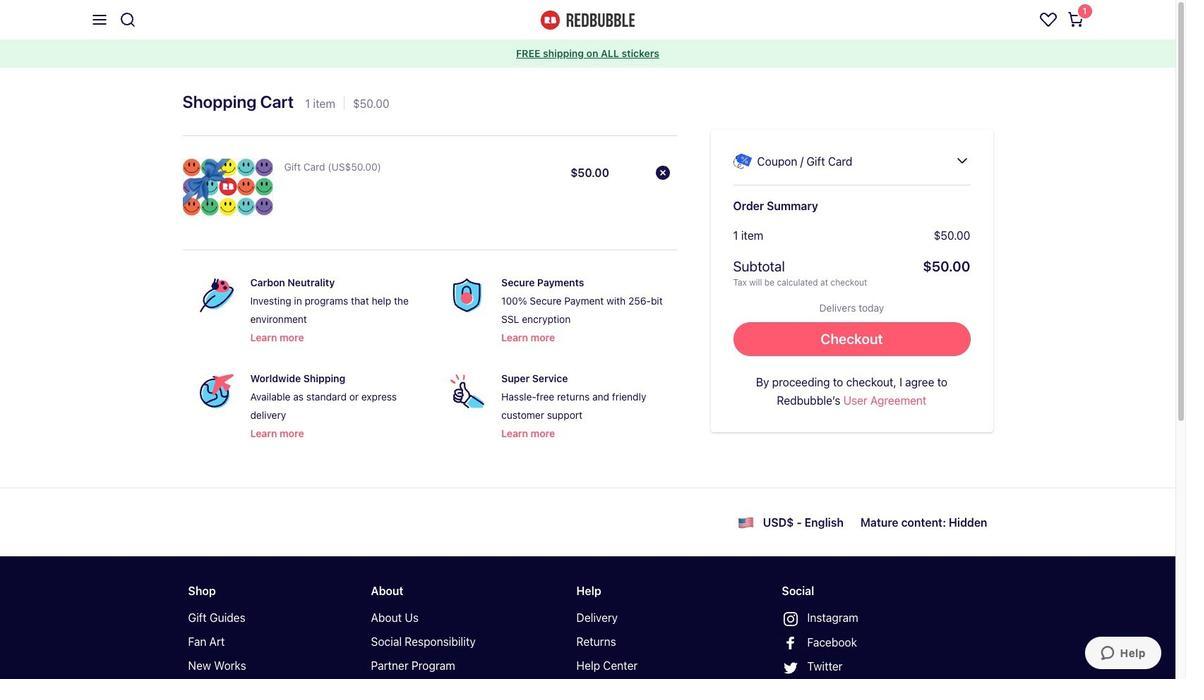 Task type: locate. For each thing, give the bounding box(es) containing it.
super service image
[[451, 375, 484, 409]]

footer
[[0, 488, 1176, 680]]



Task type: describe. For each thing, give the bounding box(es) containing it.
order summary element
[[711, 130, 993, 433]]

carbon neutrality image
[[199, 279, 233, 313]]

cost summary element
[[733, 227, 971, 289]]

secure payments image
[[451, 279, 484, 313]]

worldwide shipping image
[[199, 375, 233, 409]]

trust signals element
[[183, 262, 677, 454]]



Task type: vqa. For each thing, say whether or not it's contained in the screenshot.
Quantity number field
no



